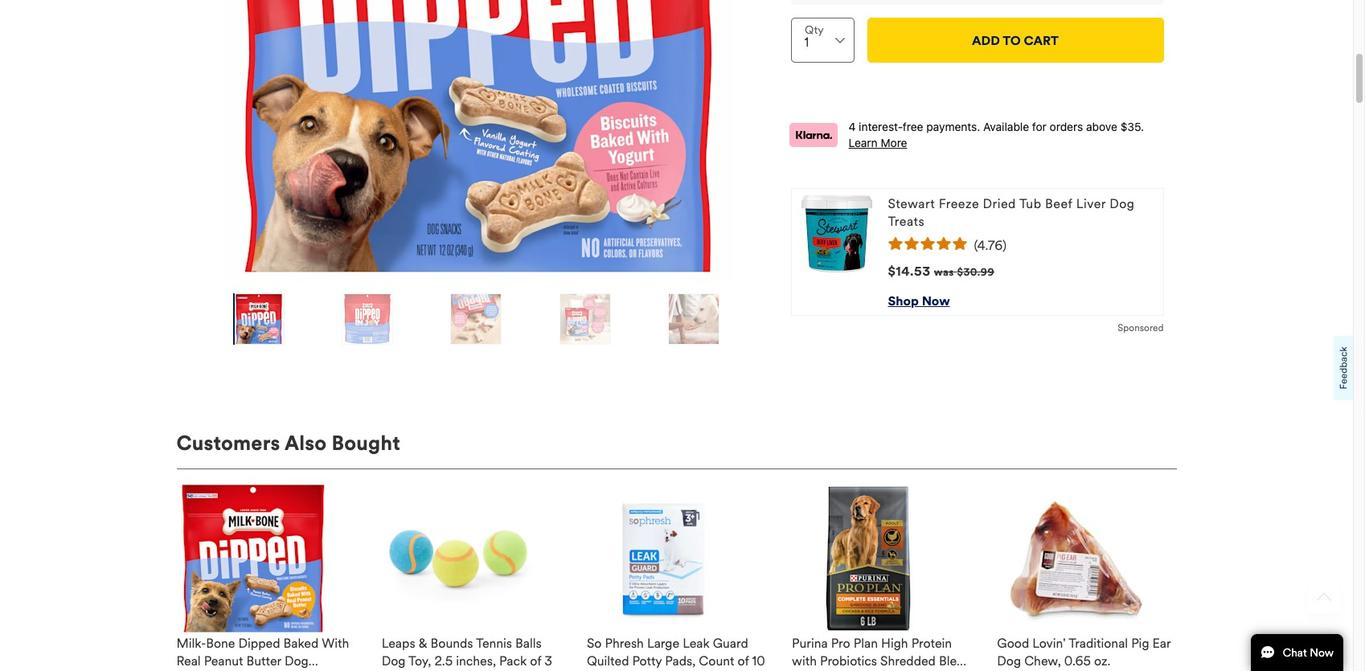 Task type: describe. For each thing, give the bounding box(es) containing it.
)
[[1003, 238, 1007, 253]]

$30.99
[[957, 266, 995, 279]]

interest-
[[859, 120, 903, 134]]

orders
[[1050, 120, 1083, 134]]

customers also bought
[[176, 431, 400, 456]]

cart
[[1024, 33, 1059, 48]]

shop now
[[888, 294, 950, 309]]

learn more button
[[849, 136, 907, 150]]

milk-bone dipped dog biscuits baked with vanilla yogurt, 12 oz. - thumbnail-1 image
[[234, 294, 284, 345]]

milk-bone dipped dog biscuits baked with vanilla yogurt, 12 oz. - thumbnail-2 image
[[343, 294, 393, 345]]

customers
[[176, 431, 280, 456]]

sponsored
[[1118, 323, 1164, 334]]

payments.
[[926, 120, 980, 134]]

( 4.76 )
[[974, 238, 1007, 253]]

styled arrow button link
[[1308, 581, 1340, 613]]

was
[[934, 266, 954, 279]]

milk-bone dipped dog biscuits baked with vanilla yogurt, 12 oz. - thumbnail-4 image
[[560, 294, 610, 345]]

more
[[881, 136, 907, 150]]

also
[[285, 431, 327, 456]]

4 interest-free payments. available for orders above $35. learn more
[[849, 120, 1144, 150]]

shop
[[888, 294, 919, 309]]

4
[[849, 120, 856, 134]]

learn
[[849, 136, 878, 150]]

above
[[1086, 120, 1117, 134]]



Task type: locate. For each thing, give the bounding box(es) containing it.
scroll to top image
[[1317, 590, 1331, 605]]

$14.53
[[888, 264, 931, 279]]

klarna badge image
[[789, 123, 837, 147]]

bought
[[332, 431, 400, 456]]

4.76
[[977, 238, 1003, 253]]

add
[[972, 33, 1000, 48]]

milk-bone dipped dog biscuits baked with vanilla yogurt, 12 oz. - carousel image #1 image
[[221, 0, 733, 281]]

for
[[1032, 120, 1047, 134]]

milk-bone dipped dog biscuits baked with vanilla yogurt, 12 oz. - thumbnail-5 image
[[669, 294, 719, 345]]

(
[[974, 238, 977, 253]]

free
[[903, 120, 923, 134]]

add to cart button
[[867, 18, 1164, 63]]

$35.
[[1120, 120, 1144, 134]]

add to cart
[[972, 33, 1059, 48]]

milk-bone dipped dog biscuits baked with vanilla yogurt, 12 oz. - thumbnail-3 image
[[451, 294, 501, 345]]

$14.53 was $30.99
[[888, 264, 995, 279]]

now
[[922, 294, 950, 309]]

to
[[1003, 33, 1021, 48]]

rating 4.76 out of 5 element
[[888, 237, 1157, 253]]

available
[[983, 120, 1029, 134]]

icon carat down image
[[835, 37, 845, 43]]



Task type: vqa. For each thing, say whether or not it's contained in the screenshot.
Learn More BUTTON
yes



